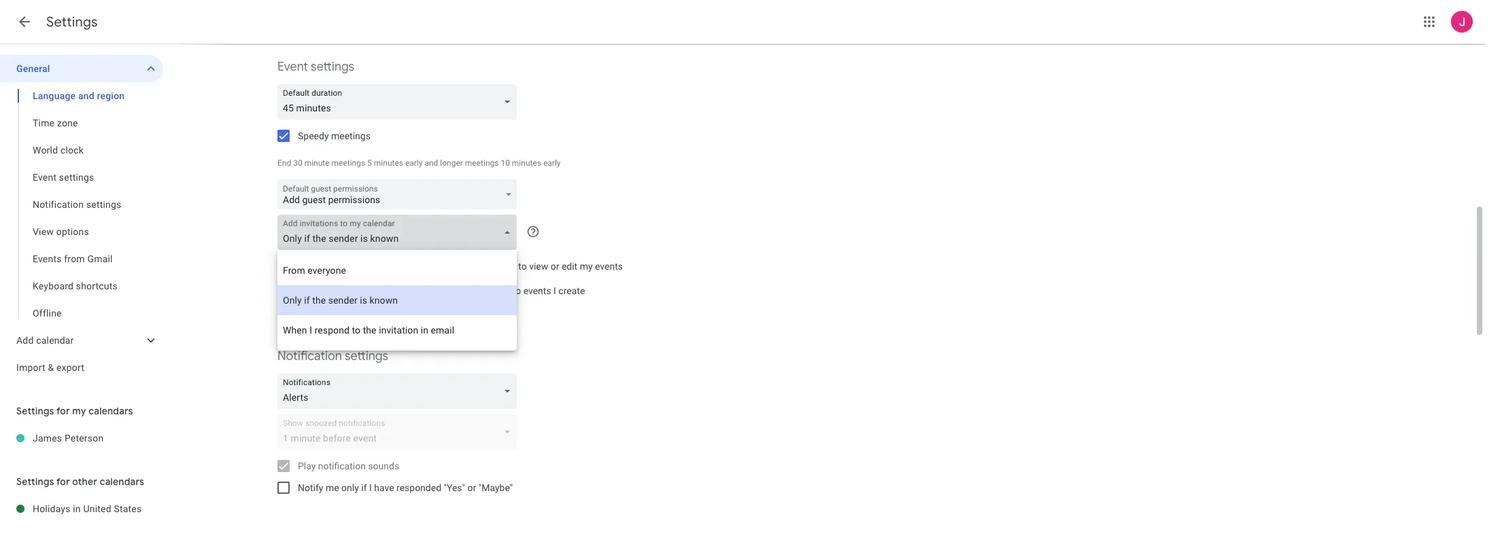 Task type: vqa. For each thing, say whether or not it's contained in the screenshot.
15 element
no



Task type: describe. For each thing, give the bounding box(es) containing it.
conferences
[[458, 286, 510, 297]]

offline
[[33, 308, 62, 319]]

0 vertical spatial permissions
[[333, 184, 378, 194]]

import & export
[[16, 363, 84, 373]]

1 vertical spatial event
[[33, 172, 57, 183]]

peterson
[[65, 433, 104, 444]]

holidays in united states link
[[33, 496, 163, 523]]

responded
[[397, 483, 441, 494]]

1 horizontal spatial event
[[278, 59, 308, 74]]

video
[[433, 286, 456, 297]]

1 horizontal spatial and
[[425, 158, 438, 168]]

1 vertical spatial permissions
[[328, 195, 380, 205]]

let others see all invitations if they have permission to view or edit my events
[[298, 261, 623, 272]]

speedy
[[298, 131, 329, 141]]

holidays in united states
[[33, 504, 142, 515]]

only
[[341, 483, 359, 494]]

2 early from the left
[[543, 158, 561, 168]]

for for my
[[56, 405, 70, 418]]

meetings left 10
[[465, 158, 499, 168]]

other
[[72, 476, 97, 488]]

only if the sender is known option
[[278, 286, 517, 316]]

add guest permissions button
[[278, 180, 517, 213]]

add inside default guest permissions add guest permissions
[[283, 195, 300, 205]]

from
[[64, 254, 85, 265]]

default guest permissions add guest permissions
[[283, 184, 380, 205]]

5
[[367, 158, 372, 168]]

language
[[33, 90, 76, 101]]

1 minutes from the left
[[374, 158, 403, 168]]

let
[[298, 261, 311, 272]]

world clock
[[33, 145, 84, 156]]

default
[[283, 184, 309, 194]]

view
[[33, 226, 54, 237]]

time zone
[[33, 118, 78, 129]]

automatically add google meet video conferences to events i create
[[298, 286, 585, 297]]

longer
[[440, 158, 463, 168]]

and inside group
[[78, 90, 94, 101]]

1 horizontal spatial event settings
[[278, 59, 354, 74]]

add invitations to my calendar list box
[[278, 250, 517, 351]]

region
[[97, 90, 125, 101]]

james peterson tree item
[[0, 425, 163, 452]]

end 30 minute meetings 5 minutes early and longer meetings 10 minutes early
[[278, 158, 561, 168]]

1 early from the left
[[405, 158, 423, 168]]

1 horizontal spatial i
[[554, 286, 556, 297]]

james peterson
[[33, 433, 104, 444]]

zone
[[57, 118, 78, 129]]

calendars for settings for other calendars
[[100, 476, 144, 488]]

events
[[33, 254, 62, 265]]

shortcuts
[[76, 281, 118, 292]]

when i respond to the invitation in email option
[[278, 316, 517, 346]]

options
[[56, 226, 89, 237]]

minute
[[304, 158, 330, 168]]

view
[[529, 261, 548, 272]]

0 vertical spatial to
[[518, 261, 527, 272]]

notify me only if i have responded "yes" or "maybe"
[[298, 483, 513, 494]]

end
[[278, 158, 291, 168]]

group containing language and region
[[0, 82, 163, 327]]

0 horizontal spatial i
[[369, 483, 372, 494]]

me
[[326, 483, 339, 494]]

states
[[114, 504, 142, 515]]

"yes"
[[444, 483, 465, 494]]

events from gmail
[[33, 254, 113, 265]]

settings for my calendars
[[16, 405, 133, 418]]

sounds
[[368, 461, 399, 472]]

add calendar
[[16, 335, 74, 346]]

they
[[427, 261, 444, 272]]

time
[[33, 118, 55, 129]]

general
[[16, 63, 50, 74]]

holidays
[[33, 504, 70, 515]]

automatically
[[298, 286, 356, 297]]

meetings up 5 on the left
[[331, 131, 371, 141]]

export
[[56, 363, 84, 373]]

notify
[[298, 483, 323, 494]]

0 horizontal spatial have
[[374, 483, 394, 494]]

1 horizontal spatial if
[[419, 261, 424, 272]]

"maybe"
[[479, 483, 513, 494]]

import
[[16, 363, 45, 373]]

general tree item
[[0, 55, 163, 82]]

10
[[501, 158, 510, 168]]

keyboard shortcuts
[[33, 281, 118, 292]]



Task type: locate. For each thing, give the bounding box(es) containing it.
1 vertical spatial to
[[513, 286, 521, 297]]

if
[[419, 261, 424, 272], [361, 483, 367, 494]]

notification
[[318, 461, 366, 472]]

have
[[447, 261, 467, 272], [374, 483, 394, 494]]

google
[[377, 286, 407, 297]]

early up the add guest permissions popup button
[[405, 158, 423, 168]]

add down the default
[[283, 195, 300, 205]]

1 vertical spatial event settings
[[33, 172, 94, 183]]

invitations
[[372, 261, 416, 272]]

0 vertical spatial settings
[[46, 14, 98, 31]]

permissions
[[333, 184, 378, 194], [328, 195, 380, 205]]

to
[[518, 261, 527, 272], [513, 286, 521, 297]]

2 for from the top
[[56, 476, 70, 488]]

notification settings
[[33, 199, 121, 210], [278, 349, 388, 364]]

keyboard
[[33, 281, 74, 292]]

0 vertical spatial if
[[419, 261, 424, 272]]

james
[[33, 433, 62, 444]]

events down view
[[523, 286, 551, 297]]

0 horizontal spatial events
[[523, 286, 551, 297]]

1 vertical spatial my
[[72, 405, 86, 418]]

for up the james peterson
[[56, 405, 70, 418]]

1 horizontal spatial add
[[283, 195, 300, 205]]

event settings
[[278, 59, 354, 74], [33, 172, 94, 183]]

and
[[78, 90, 94, 101], [425, 158, 438, 168]]

0 horizontal spatial and
[[78, 90, 94, 101]]

1 vertical spatial if
[[361, 483, 367, 494]]

if right only
[[361, 483, 367, 494]]

to left view
[[518, 261, 527, 272]]

0 vertical spatial for
[[56, 405, 70, 418]]

1 vertical spatial calendars
[[100, 476, 144, 488]]

to right conferences at bottom
[[513, 286, 521, 297]]

if left they
[[419, 261, 424, 272]]

world
[[33, 145, 58, 156]]

0 vertical spatial i
[[554, 286, 556, 297]]

see
[[343, 261, 358, 272]]

have right they
[[447, 261, 467, 272]]

clock
[[60, 145, 84, 156]]

calendar
[[36, 335, 74, 346]]

0 vertical spatial add
[[283, 195, 300, 205]]

gmail
[[87, 254, 113, 265]]

or right "yes"
[[468, 483, 476, 494]]

early right 10
[[543, 158, 561, 168]]

i
[[554, 286, 556, 297], [369, 483, 372, 494]]

0 vertical spatial have
[[447, 261, 467, 272]]

from everyone option
[[278, 256, 517, 286]]

notification
[[33, 199, 84, 210], [278, 349, 342, 364]]

0 horizontal spatial event
[[33, 172, 57, 183]]

1 horizontal spatial have
[[447, 261, 467, 272]]

for
[[56, 405, 70, 418], [56, 476, 70, 488]]

settings up holidays
[[16, 476, 54, 488]]

1 vertical spatial add
[[16, 335, 34, 346]]

1 horizontal spatial notification settings
[[278, 349, 388, 364]]

guest right the default
[[311, 184, 331, 194]]

1 vertical spatial have
[[374, 483, 394, 494]]

early
[[405, 158, 423, 168], [543, 158, 561, 168]]

notification up view options at the top left
[[33, 199, 84, 210]]

30
[[293, 158, 302, 168]]

1 vertical spatial or
[[468, 483, 476, 494]]

0 vertical spatial my
[[580, 261, 593, 272]]

settings for settings for my calendars
[[16, 405, 54, 418]]

0 vertical spatial event
[[278, 59, 308, 74]]

0 horizontal spatial add
[[16, 335, 34, 346]]

view options
[[33, 226, 89, 237]]

settings up james
[[16, 405, 54, 418]]

meet
[[409, 286, 431, 297]]

0 horizontal spatial event settings
[[33, 172, 94, 183]]

0 horizontal spatial my
[[72, 405, 86, 418]]

play
[[298, 461, 316, 472]]

1 horizontal spatial minutes
[[512, 158, 541, 168]]

0 vertical spatial guest
[[311, 184, 331, 194]]

0 vertical spatial and
[[78, 90, 94, 101]]

for left other at the bottom
[[56, 476, 70, 488]]

settings
[[311, 59, 354, 74], [59, 172, 94, 183], [86, 199, 121, 210], [345, 349, 388, 364]]

0 vertical spatial event settings
[[278, 59, 354, 74]]

2 vertical spatial settings
[[16, 476, 54, 488]]

and left region
[[78, 90, 94, 101]]

minutes right 10
[[512, 158, 541, 168]]

all
[[360, 261, 370, 272]]

meetings left 5 on the left
[[332, 158, 365, 168]]

settings right go back "image"
[[46, 14, 98, 31]]

events right the edit at left
[[595, 261, 623, 272]]

settings for settings for other calendars
[[16, 476, 54, 488]]

0 vertical spatial or
[[551, 261, 559, 272]]

1 vertical spatial events
[[523, 286, 551, 297]]

my up james peterson tree item
[[72, 405, 86, 418]]

my right the edit at left
[[580, 261, 593, 272]]

notification down automatically
[[278, 349, 342, 364]]

tree
[[0, 55, 163, 382]]

speedy meetings
[[298, 131, 371, 141]]

go back image
[[16, 14, 33, 30]]

0 horizontal spatial early
[[405, 158, 423, 168]]

0 horizontal spatial if
[[361, 483, 367, 494]]

others
[[314, 261, 341, 272]]

None field
[[278, 84, 522, 120], [278, 215, 522, 250], [278, 374, 522, 409], [278, 84, 522, 120], [278, 215, 522, 250], [278, 374, 522, 409]]

calendars
[[89, 405, 133, 418], [100, 476, 144, 488]]

notification settings down automatically
[[278, 349, 388, 364]]

0 horizontal spatial notification
[[33, 199, 84, 210]]

event
[[278, 59, 308, 74], [33, 172, 57, 183]]

add
[[283, 195, 300, 205], [16, 335, 34, 346]]

0 horizontal spatial or
[[468, 483, 476, 494]]

notification settings up options
[[33, 199, 121, 210]]

i right only
[[369, 483, 372, 494]]

minutes
[[374, 158, 403, 168], [512, 158, 541, 168]]

0 vertical spatial notification
[[33, 199, 84, 210]]

guest down the default
[[302, 195, 326, 205]]

1 horizontal spatial my
[[580, 261, 593, 272]]

language and region
[[33, 90, 125, 101]]

meetings
[[331, 131, 371, 141], [332, 158, 365, 168], [465, 158, 499, 168]]

permission
[[469, 261, 516, 272]]

calendars for settings for my calendars
[[89, 405, 133, 418]]

calendars up states
[[100, 476, 144, 488]]

1 vertical spatial i
[[369, 483, 372, 494]]

1 vertical spatial notification
[[278, 349, 342, 364]]

1 horizontal spatial or
[[551, 261, 559, 272]]

1 vertical spatial for
[[56, 476, 70, 488]]

1 horizontal spatial early
[[543, 158, 561, 168]]

1 horizontal spatial notification
[[278, 349, 342, 364]]

settings for other calendars
[[16, 476, 144, 488]]

1 vertical spatial guest
[[302, 195, 326, 205]]

add
[[358, 286, 374, 297]]

tree containing general
[[0, 55, 163, 382]]

create
[[559, 286, 585, 297]]

group
[[0, 82, 163, 327]]

1 horizontal spatial events
[[595, 261, 623, 272]]

&
[[48, 363, 54, 373]]

have down sounds
[[374, 483, 394, 494]]

edit
[[562, 261, 578, 272]]

1 vertical spatial notification settings
[[278, 349, 388, 364]]

my
[[580, 261, 593, 272], [72, 405, 86, 418]]

1 for from the top
[[56, 405, 70, 418]]

i left create
[[554, 286, 556, 297]]

0 horizontal spatial notification settings
[[33, 199, 121, 210]]

settings for settings
[[46, 14, 98, 31]]

settings heading
[[46, 14, 98, 31]]

0 vertical spatial notification settings
[[33, 199, 121, 210]]

guest
[[311, 184, 331, 194], [302, 195, 326, 205]]

0 horizontal spatial minutes
[[374, 158, 403, 168]]

1 vertical spatial settings
[[16, 405, 54, 418]]

0 vertical spatial calendars
[[89, 405, 133, 418]]

add up import
[[16, 335, 34, 346]]

events
[[595, 261, 623, 272], [523, 286, 551, 297]]

play notification sounds
[[298, 461, 399, 472]]

for for other
[[56, 476, 70, 488]]

2 minutes from the left
[[512, 158, 541, 168]]

or
[[551, 261, 559, 272], [468, 483, 476, 494]]

in
[[73, 504, 81, 515]]

holidays in united states tree item
[[0, 496, 163, 523]]

0 vertical spatial events
[[595, 261, 623, 272]]

or left the edit at left
[[551, 261, 559, 272]]

and left longer
[[425, 158, 438, 168]]

minutes right 5 on the left
[[374, 158, 403, 168]]

settings
[[46, 14, 98, 31], [16, 405, 54, 418], [16, 476, 54, 488]]

calendars up peterson at the bottom of page
[[89, 405, 133, 418]]

1 vertical spatial and
[[425, 158, 438, 168]]

united
[[83, 504, 111, 515]]



